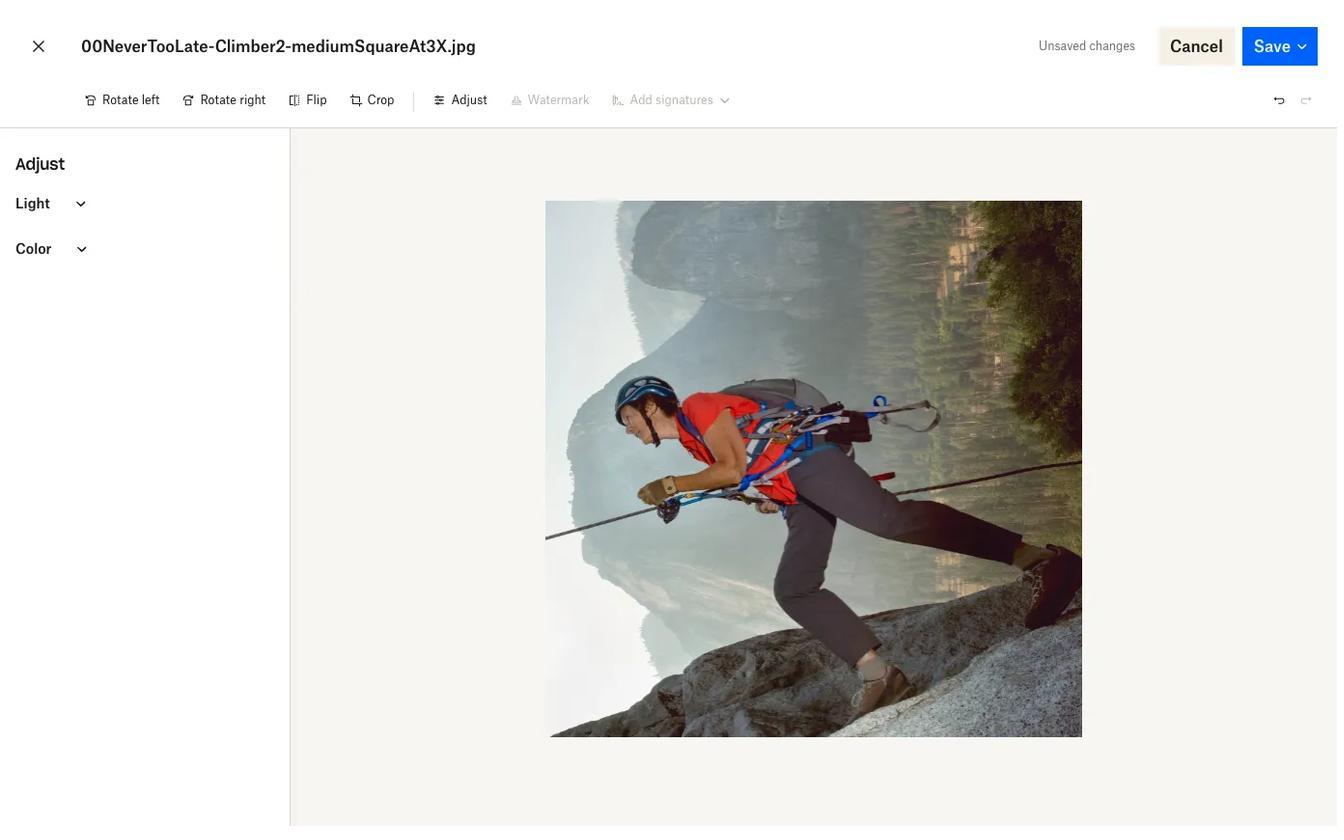Task type: describe. For each thing, give the bounding box(es) containing it.
1 vertical spatial adjust
[[15, 155, 65, 174]]

adjust inside adjust button
[[451, 93, 487, 107]]

save button
[[1243, 27, 1318, 66]]

upload complete image
[[903, 397, 926, 420]]

changes
[[1090, 39, 1136, 53]]

light
[[15, 195, 50, 211]]

light button
[[0, 181, 290, 226]]

save
[[1254, 37, 1291, 56]]

unsaved
[[1039, 39, 1087, 53]]

flip button
[[277, 85, 339, 116]]

rotate for rotate right
[[200, 93, 237, 107]]

uploaded
[[972, 421, 1016, 433]]

files link
[[1031, 418, 1053, 436]]

rotate right button
[[171, 85, 277, 116]]

adjust button
[[422, 85, 499, 116]]

cancel button
[[1159, 27, 1235, 66]]

…msquareat3x.jpg
[[1034, 399, 1147, 413]]

00nevertoolate- for …msquareat3x.jpg
[[934, 399, 1034, 413]]

color button
[[0, 226, 290, 271]]

mediumsquareat3x.jpg
[[292, 37, 476, 56]]

close image
[[27, 31, 50, 62]]

rotate left
[[102, 93, 160, 107]]

flip
[[306, 93, 327, 107]]



Task type: vqa. For each thing, say whether or not it's contained in the screenshot.
right about
no



Task type: locate. For each thing, give the bounding box(es) containing it.
crop
[[368, 93, 394, 107]]

00nevertoolate-
[[81, 37, 215, 56], [934, 399, 1034, 413]]

00nevertoolate-…msquareat3x.jpg
[[934, 399, 1147, 413]]

1 horizontal spatial adjust
[[451, 93, 487, 107]]

cancel
[[1171, 37, 1224, 56]]

files
[[1031, 421, 1053, 433]]

jpg
[[938, 420, 956, 432]]

rotate left button
[[73, 85, 171, 116]]

0 horizontal spatial rotate
[[102, 93, 139, 107]]

0 vertical spatial adjust
[[451, 93, 487, 107]]

00nevertoolate-climber2-mediumsquareat3x.jpg
[[81, 37, 476, 56]]

1 rotate from the left
[[102, 93, 139, 107]]

0 horizontal spatial 00nevertoolate-
[[81, 37, 215, 56]]

color
[[15, 240, 52, 256]]

00nevertoolate- up uploaded
[[934, 399, 1034, 413]]

uploads
[[903, 353, 965, 372]]

1 vertical spatial 00nevertoolate-
[[934, 399, 1034, 413]]

adjust right crop
[[451, 93, 487, 107]]

00nevertoolate- for climber2-
[[81, 37, 215, 56]]

unsaved changes
[[1039, 39, 1136, 53]]

rotate inside button
[[102, 93, 139, 107]]

rotate
[[102, 93, 139, 107], [200, 93, 237, 107]]

rotate inside button
[[200, 93, 237, 107]]

rotate right
[[200, 93, 266, 107]]

2 rotate from the left
[[200, 93, 237, 107]]

right
[[240, 93, 266, 107]]

crop button
[[339, 85, 406, 116]]

1 horizontal spatial rotate
[[200, 93, 237, 107]]

left
[[142, 93, 160, 107]]

to
[[1018, 421, 1028, 433]]

1 horizontal spatial 00nevertoolate-
[[934, 399, 1034, 413]]

uploaded to files
[[972, 421, 1053, 433]]

rotate for rotate left
[[102, 93, 139, 107]]

climber2-
[[215, 37, 292, 56]]

adjust up light
[[15, 155, 65, 174]]

00nevertoolate- inside uploads "alert"
[[934, 399, 1034, 413]]

00nevertoolate- up the "left" on the top left
[[81, 37, 215, 56]]

rotate left right
[[200, 93, 237, 107]]

uploads alert
[[887, 334, 1314, 827]]

adjust
[[451, 93, 487, 107], [15, 155, 65, 174]]

0 horizontal spatial adjust
[[15, 155, 65, 174]]

rotate left the "left" on the top left
[[102, 93, 139, 107]]

0 vertical spatial 00nevertoolate-
[[81, 37, 215, 56]]



